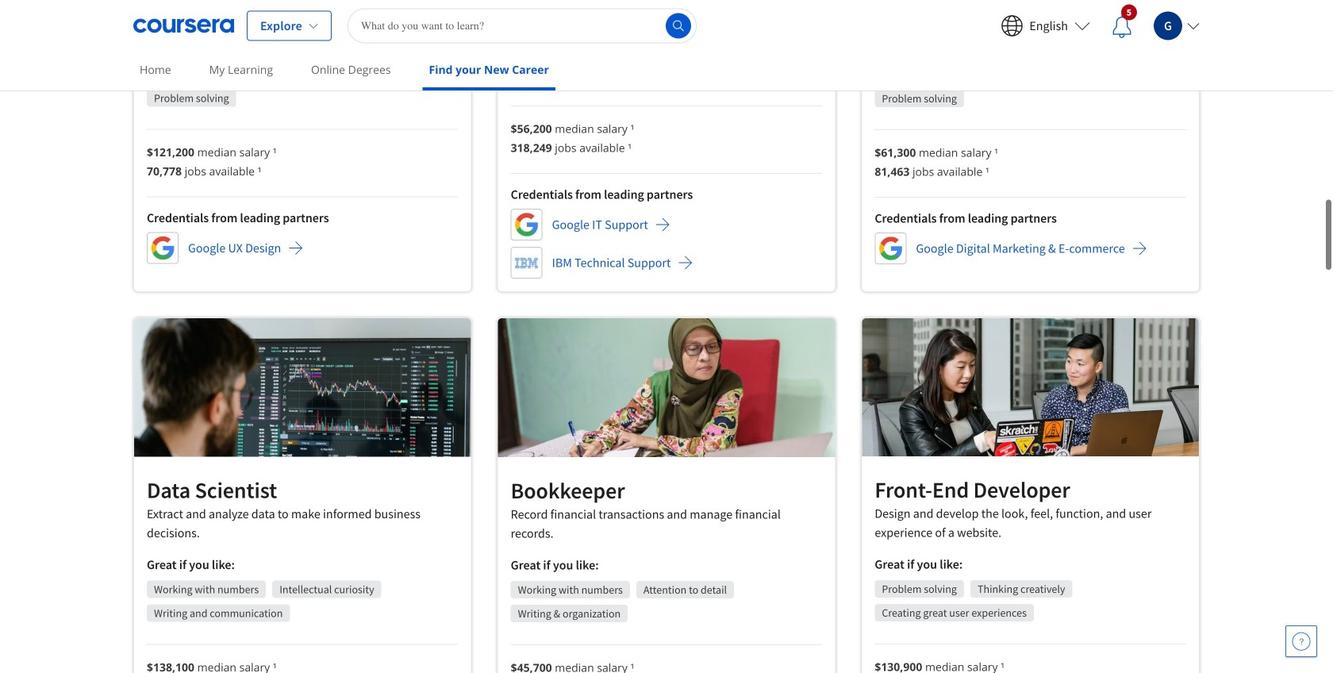 Task type: vqa. For each thing, say whether or not it's contained in the screenshot.
Bookkeeper image
yes



Task type: describe. For each thing, give the bounding box(es) containing it.
bookkeeper image
[[498, 318, 835, 457]]

data scientist image
[[134, 318, 471, 457]]



Task type: locate. For each thing, give the bounding box(es) containing it.
help center image
[[1292, 632, 1311, 651]]

coursera image
[[133, 13, 234, 38]]

What do you want to learn? text field
[[348, 8, 697, 43]]

None search field
[[348, 8, 697, 43]]



